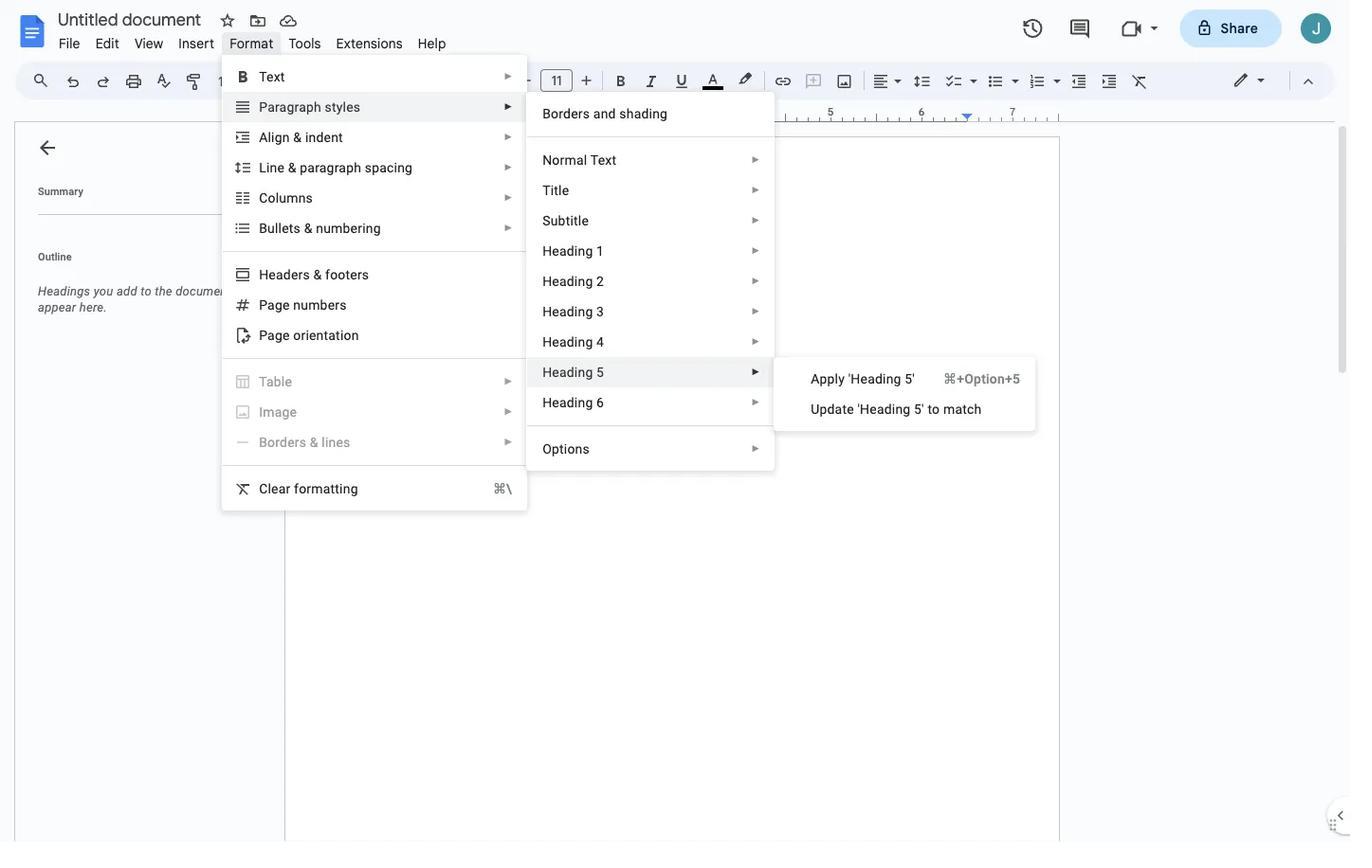 Task type: describe. For each thing, give the bounding box(es) containing it.
u
[[811, 402, 820, 417]]

i m age
[[259, 404, 297, 420]]

i
[[259, 404, 263, 420]]

paragraph
[[300, 160, 361, 175]]

6
[[596, 395, 604, 411]]

page n u mbers
[[259, 297, 347, 313]]

image m element
[[259, 404, 303, 420]]

apply 'heading 5' a element
[[811, 371, 921, 387]]

headers & footers h element
[[259, 267, 375, 283]]

will
[[235, 284, 253, 299]]

page for page n u mbers
[[259, 297, 290, 313]]

spacing
[[365, 160, 413, 175]]

s for n
[[306, 190, 313, 206]]

'heading for pply
[[848, 371, 901, 387]]

5' for u pdate 'heading 5' to match
[[914, 402, 924, 417]]

styles
[[325, 99, 361, 115]]

bulle t s & numbering
[[259, 220, 381, 236]]

subtitle s element
[[542, 213, 594, 229]]

heading 3 3 element
[[542, 304, 610, 320]]

Star checkbox
[[214, 8, 241, 34]]

here.
[[79, 301, 107, 315]]

a pply 'heading 5'
[[811, 371, 915, 387]]

o ptions
[[542, 441, 590, 457]]

summary heading
[[38, 184, 83, 199]]

document
[[176, 284, 231, 299]]

c
[[259, 481, 268, 497]]

s ubtitle
[[542, 213, 589, 229]]

borders and shading b element
[[542, 106, 673, 121]]

tools menu item
[[281, 32, 329, 55]]

bulleted list menu image
[[1007, 68, 1019, 75]]

lear
[[268, 481, 291, 497]]

mode and view toolbar
[[1218, 62, 1324, 100]]

bullets & numbering t element
[[259, 220, 387, 236]]

ptions
[[552, 441, 590, 457]]

add
[[117, 284, 137, 299]]

heading 6 6 element
[[542, 395, 610, 411]]

& inside menu item
[[310, 435, 318, 450]]

age
[[275, 404, 297, 420]]

& for eaders
[[313, 267, 322, 283]]

file menu item
[[51, 32, 88, 55]]

► inside borders & lines menu item
[[504, 437, 513, 448]]

ubtitle
[[551, 213, 589, 229]]

ine
[[266, 160, 284, 175]]

heading 4 4 element
[[542, 334, 610, 350]]

t
[[289, 220, 294, 236]]

format menu item
[[222, 32, 281, 55]]

share
[[1221, 20, 1258, 37]]

footers
[[325, 267, 369, 283]]

borders & lines menu item
[[223, 428, 526, 458]]

the
[[155, 284, 172, 299]]

clear formatting c element
[[259, 481, 364, 497]]

options o element
[[542, 441, 595, 457]]

formatting
[[294, 481, 358, 497]]

edit menu item
[[88, 32, 127, 55]]

menu containing b
[[526, 92, 775, 471]]

& for lign
[[293, 129, 302, 145]]

borders & lines
[[259, 435, 350, 450]]

menu bar banner
[[0, 0, 1350, 843]]

heading 1
[[542, 243, 604, 259]]

3
[[596, 304, 604, 320]]

align & indent a element
[[259, 129, 349, 145]]

o
[[542, 441, 552, 457]]

s
[[542, 213, 551, 229]]

insert menu item
[[171, 32, 222, 55]]

to inside menu
[[928, 402, 940, 417]]

menu containing text
[[222, 55, 527, 511]]

'heading for pdate
[[858, 402, 911, 417]]

& for ine
[[288, 160, 296, 175]]

5' for a pply 'heading 5'
[[905, 371, 915, 387]]

itle
[[551, 183, 569, 198]]

help menu item
[[410, 32, 454, 55]]

paragraph styles p element
[[259, 99, 366, 115]]

summary
[[38, 185, 83, 197]]

► inside the table "menu item"
[[504, 376, 513, 387]]

edit
[[95, 35, 119, 52]]

u pdate 'heading 5' to match
[[811, 402, 982, 417]]

appear
[[38, 301, 76, 315]]

heading for heading 6
[[542, 395, 593, 411]]

line & paragraph spacing image
[[912, 67, 933, 94]]

pply
[[820, 371, 845, 387]]

p aragraph styles
[[259, 99, 361, 115]]

Zoom text field
[[213, 68, 259, 95]]

4
[[596, 334, 604, 350]]

a for lign
[[259, 129, 268, 145]]

& right t
[[304, 220, 312, 236]]

Font size text field
[[541, 69, 572, 92]]

borders & lines q element
[[259, 435, 356, 450]]

0 vertical spatial text
[[259, 69, 285, 84]]

columns n element
[[259, 190, 319, 206]]

and
[[593, 106, 616, 121]]

Font size field
[[540, 69, 580, 93]]

mbers
[[308, 297, 347, 313]]

left margin image
[[285, 107, 381, 121]]

normal text n element
[[542, 152, 622, 168]]



Task type: vqa. For each thing, say whether or not it's contained in the screenshot.
m's "I"
no



Task type: locate. For each thing, give the bounding box(es) containing it.
application containing share
[[0, 0, 1350, 843]]

highlight color image
[[735, 67, 756, 90]]

n for s
[[298, 190, 306, 206]]

numbering
[[316, 220, 381, 236]]

match
[[943, 402, 982, 417]]

& right "ine"
[[288, 160, 296, 175]]

heading 5
[[542, 365, 604, 380]]

1 horizontal spatial to
[[928, 402, 940, 417]]

► inside menu item
[[504, 407, 513, 418]]

text color image
[[703, 67, 723, 90]]

l ine & paragraph spacing
[[259, 160, 413, 175]]

a down p
[[259, 129, 268, 145]]

5'
[[905, 371, 915, 387], [914, 402, 924, 417]]

colum
[[259, 190, 298, 206]]

heading up heading 4
[[542, 304, 593, 320]]

3 heading from the top
[[542, 304, 593, 320]]

1 vertical spatial s
[[294, 220, 301, 236]]

insert
[[179, 35, 214, 52]]

text
[[259, 69, 285, 84], [590, 152, 616, 168]]

& left lines
[[310, 435, 318, 450]]

heading for heading 3
[[542, 304, 593, 320]]

menu bar inside menu bar banner
[[51, 25, 454, 56]]

heading 1 1 element
[[542, 243, 610, 259]]

n
[[542, 152, 552, 168]]

heading up heading 3
[[542, 274, 593, 289]]

text s element
[[259, 69, 291, 84]]

►
[[504, 71, 513, 82], [504, 101, 513, 112], [504, 132, 513, 143], [751, 155, 761, 165], [504, 162, 513, 173], [751, 185, 761, 196], [504, 192, 513, 203], [751, 215, 761, 226], [504, 223, 513, 234], [751, 246, 761, 256], [751, 276, 761, 287], [751, 306, 761, 317], [751, 337, 761, 347], [751, 367, 761, 378], [504, 376, 513, 387], [751, 397, 761, 408], [504, 407, 513, 418], [504, 437, 513, 448], [751, 444, 761, 455]]

& right lign
[[293, 129, 302, 145]]

'heading
[[848, 371, 901, 387], [858, 402, 911, 417]]

checklist menu image
[[965, 68, 978, 75]]

t
[[542, 183, 551, 198]]

view menu item
[[127, 32, 171, 55]]

heading 2 2 element
[[542, 274, 610, 289]]

4 heading from the top
[[542, 334, 593, 350]]

page orientation
[[259, 328, 359, 343]]

b
[[542, 106, 551, 121]]

align & indent image
[[870, 67, 892, 94]]

menu item containing i
[[223, 397, 526, 428]]

tools
[[289, 35, 321, 52]]

n up the bulle t s & numbering on the top of the page
[[298, 190, 306, 206]]

t itle
[[542, 183, 569, 198]]

a up the u
[[811, 371, 820, 387]]

c lear formatting
[[259, 481, 358, 497]]

heading 4
[[542, 334, 604, 350]]

extensions
[[336, 35, 403, 52]]

1 vertical spatial 'heading
[[858, 402, 911, 417]]

view
[[135, 35, 163, 52]]

page down "page n u mbers"
[[259, 328, 290, 343]]

1 horizontal spatial text
[[590, 152, 616, 168]]

insert image image
[[834, 67, 856, 94]]

0 vertical spatial a
[[259, 129, 268, 145]]

right margin image
[[962, 107, 1058, 121]]

indent
[[305, 129, 343, 145]]

text up p
[[259, 69, 285, 84]]

0 vertical spatial 5'
[[905, 371, 915, 387]]

1 vertical spatial a
[[811, 371, 820, 387]]

⌘backslash element
[[470, 480, 512, 499]]

0 horizontal spatial to
[[140, 284, 152, 299]]

table
[[259, 374, 292, 390]]

l
[[259, 160, 266, 175]]

format
[[230, 35, 273, 52]]

1 horizontal spatial a
[[811, 371, 820, 387]]

u
[[301, 297, 308, 313]]

n left mbers
[[293, 297, 301, 313]]

1 vertical spatial text
[[590, 152, 616, 168]]

&
[[293, 129, 302, 145], [288, 160, 296, 175], [304, 220, 312, 236], [313, 267, 322, 283], [310, 435, 318, 450]]

p
[[259, 99, 267, 115]]

s
[[306, 190, 313, 206], [294, 220, 301, 236]]

0 vertical spatial n
[[298, 190, 306, 206]]

shading
[[619, 106, 668, 121]]

to inside headings you add to the document will appear here.
[[140, 284, 152, 299]]

headings
[[38, 284, 90, 299]]

heading 2
[[542, 274, 604, 289]]

bulle
[[259, 220, 289, 236]]

1
[[596, 243, 604, 259]]

orientation
[[293, 328, 359, 343]]

1 vertical spatial to
[[928, 402, 940, 417]]

⌘\
[[493, 481, 512, 497]]

a lign & indent
[[259, 129, 343, 145]]

page for page orientation
[[259, 328, 290, 343]]

update 'heading 5' to match u element
[[811, 402, 987, 417]]

n ormal text
[[542, 152, 616, 168]]

file
[[59, 35, 80, 52]]

n
[[298, 190, 306, 206], [293, 297, 301, 313]]

1 vertical spatial n
[[293, 297, 301, 313]]

1 vertical spatial page
[[259, 328, 290, 343]]

headings you add to the document will appear here.
[[38, 284, 253, 315]]

heading 3
[[542, 304, 604, 320]]

orders
[[551, 106, 590, 121]]

b orders and shading
[[542, 106, 668, 121]]

heading
[[542, 243, 593, 259], [542, 274, 593, 289], [542, 304, 593, 320], [542, 334, 593, 350], [542, 365, 593, 380], [542, 395, 593, 411]]

menu
[[222, 55, 527, 511], [526, 92, 775, 471], [774, 357, 1035, 431]]

5' left the match in the top right of the page
[[914, 402, 924, 417]]

help
[[418, 35, 446, 52]]

a for pply
[[811, 371, 820, 387]]

colum n s
[[259, 190, 313, 206]]

0 horizontal spatial s
[[294, 220, 301, 236]]

n for u
[[293, 297, 301, 313]]

0 vertical spatial s
[[306, 190, 313, 206]]

2
[[596, 274, 604, 289]]

'heading down apply 'heading 5' a element
[[858, 402, 911, 417]]

5' up update 'heading 5' to match u element
[[905, 371, 915, 387]]

you
[[94, 284, 113, 299]]

heading down subtitle s element
[[542, 243, 593, 259]]

page left the u
[[259, 297, 290, 313]]

line & paragraph spacing l element
[[259, 160, 418, 175]]

share button
[[1180, 9, 1282, 47]]

outline heading
[[15, 249, 273, 276]]

heading down heading 3
[[542, 334, 593, 350]]

s for t
[[294, 220, 301, 236]]

lines
[[322, 435, 350, 450]]

s right bulle
[[294, 220, 301, 236]]

& right eaders
[[313, 267, 322, 283]]

1 horizontal spatial s
[[306, 190, 313, 206]]

1 heading from the top
[[542, 243, 593, 259]]

eaders
[[269, 267, 310, 283]]

5 heading from the top
[[542, 365, 593, 380]]

title t element
[[542, 183, 575, 198]]

to left the match in the top right of the page
[[928, 402, 940, 417]]

h eaders & footers
[[259, 267, 369, 283]]

Menus field
[[24, 67, 65, 94]]

menu item
[[223, 397, 526, 428]]

a
[[259, 129, 268, 145], [811, 371, 820, 387]]

1 page from the top
[[259, 297, 290, 313]]

page
[[259, 297, 290, 313], [259, 328, 290, 343]]

2 page from the top
[[259, 328, 290, 343]]

0 horizontal spatial text
[[259, 69, 285, 84]]

outline
[[38, 251, 72, 263]]

borders
[[259, 435, 306, 450]]

⌘+option+5
[[943, 371, 1020, 387]]

1 vertical spatial 5'
[[914, 402, 924, 417]]

main toolbar
[[56, 0, 1155, 736]]

0 vertical spatial page
[[259, 297, 290, 313]]

⌘+option+5 element
[[921, 370, 1020, 389]]

to left 'the'
[[140, 284, 152, 299]]

5
[[596, 365, 604, 380]]

table menu item
[[223, 367, 526, 397]]

0 vertical spatial 'heading
[[848, 371, 901, 387]]

menu bar containing file
[[51, 25, 454, 56]]

heading for heading 5
[[542, 365, 593, 380]]

'heading up the u pdate 'heading 5' to match
[[848, 371, 901, 387]]

page orientation 3 element
[[259, 328, 365, 343]]

2 heading from the top
[[542, 274, 593, 289]]

Zoom field
[[210, 67, 282, 96]]

table 2 element
[[259, 374, 298, 390]]

heading up heading 6
[[542, 365, 593, 380]]

heading for heading 1
[[542, 243, 593, 259]]

h
[[259, 267, 269, 283]]

6 heading from the top
[[542, 395, 593, 411]]

ormal
[[552, 152, 587, 168]]

Rename text field
[[51, 8, 212, 30]]

heading 6
[[542, 395, 604, 411]]

application
[[0, 0, 1350, 843]]

page numbers u element
[[259, 297, 352, 313]]

aragraph
[[267, 99, 321, 115]]

heading down heading 5
[[542, 395, 593, 411]]

0 horizontal spatial a
[[259, 129, 268, 145]]

to
[[140, 284, 152, 299], [928, 402, 940, 417]]

extensions menu item
[[329, 32, 410, 55]]

menu containing a
[[774, 357, 1035, 431]]

0 vertical spatial to
[[140, 284, 152, 299]]

heading 5 5 element
[[542, 365, 610, 380]]

pdate
[[820, 402, 854, 417]]

heading for heading 4
[[542, 334, 593, 350]]

document outline element
[[15, 122, 273, 843]]

lign
[[268, 129, 290, 145]]

text right ormal
[[590, 152, 616, 168]]

menu bar
[[51, 25, 454, 56]]

s right colum
[[306, 190, 313, 206]]

heading for heading 2
[[542, 274, 593, 289]]

m
[[263, 404, 275, 420]]



